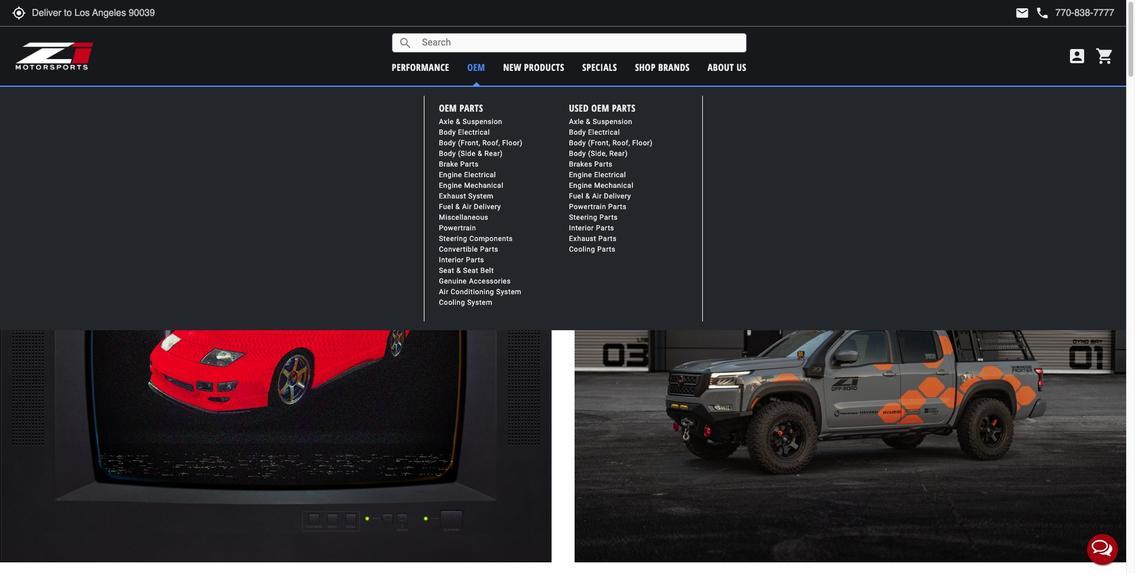 Task type: describe. For each thing, give the bounding box(es) containing it.
powertrain parts link
[[569, 203, 627, 211]]

body electrical link for parts
[[439, 128, 490, 136]]

specials
[[583, 61, 617, 74]]

powertrain link
[[439, 224, 476, 232]]

about
[[708, 61, 734, 74]]

2 vertical spatial air
[[439, 288, 449, 296]]

1 vertical spatial air
[[462, 203, 472, 211]]

air conditioning system link
[[439, 288, 522, 296]]

delivery inside the used oem parts axle & suspension body electrical body (front, roof, floor) body (side, rear) brakes parts engine electrical engine mechanical fuel & air delivery powertrain parts steering parts interior parts exhaust parts cooling parts
[[604, 192, 631, 200]]

genuine
[[439, 277, 467, 285]]

1 dsc_0495.jpg image from the left
[[0, 149, 552, 563]]

(change
[[615, 92, 642, 104]]

frontier!
[[598, 200, 633, 211]]

engine electrical link for parts
[[569, 171, 626, 179]]

brake
[[439, 160, 459, 168]]

& up powertrain parts link
[[586, 192, 591, 200]]

brakes
[[569, 160, 593, 168]]

rear) for oem
[[610, 149, 628, 158]]

fuel inside oem parts axle & suspension body electrical body (front, roof, floor) body (side & rear) brake parts engine electrical engine mechanical exhaust system fuel & air delivery miscellaneous powertrain steering components convertible parts interior parts seat & seat belt genuine accessories air conditioning system cooling system
[[439, 203, 454, 211]]

miss
[[622, 173, 642, 184]]

oem link
[[468, 61, 486, 74]]

& down used
[[586, 117, 591, 126]]

0 vertical spatial interior parts link
[[569, 224, 615, 232]]

electrical up body (side, rear) link on the top right of the page
[[588, 128, 620, 136]]

don't
[[598, 173, 619, 184]]

specials link
[[583, 61, 617, 74]]

parts down body (side, rear) link on the top right of the page
[[595, 160, 613, 168]]

electrical down body (side & rear) link
[[464, 171, 496, 179]]

phone link
[[1036, 6, 1115, 20]]

steering components link
[[439, 235, 513, 243]]

don't miss out on your chance to win either the z or the supercharged frontier!
[[598, 173, 752, 211]]

parts right 350z
[[612, 102, 636, 115]]

parts down components
[[480, 245, 499, 254]]

oem parts link
[[439, 102, 483, 115]]

mechanical for axle
[[464, 181, 504, 190]]

body (front, roof, floor) link for parts
[[439, 139, 523, 147]]

search
[[399, 36, 413, 50]]

floor) inside oem parts axle & suspension body electrical body (front, roof, floor) body (side & rear) brake parts engine electrical engine mechanical exhaust system fuel & air delivery miscellaneous powertrain steering components convertible parts interior parts seat & seat belt genuine accessories air conditioning system cooling system
[[503, 139, 523, 147]]

electrical up the either
[[595, 171, 626, 179]]

cooling inside oem parts axle & suspension body electrical body (front, roof, floor) body (side & rear) brake parts engine electrical engine mechanical exhaust system fuel & air delivery miscellaneous powertrain steering components convertible parts interior parts seat & seat belt genuine accessories air conditioning system cooling system
[[439, 298, 465, 307]]

(side,
[[588, 149, 608, 158]]

brands
[[659, 61, 690, 74]]

learn more
[[607, 230, 649, 243]]

chance
[[694, 173, 725, 184]]

new
[[503, 61, 522, 74]]

cooling parts link
[[569, 245, 616, 254]]

learn more link
[[598, 213, 658, 249]]

about us
[[708, 61, 747, 74]]

parts down frontier!
[[600, 213, 618, 222]]

engine electrical link for axle
[[439, 171, 496, 179]]

0 vertical spatial system
[[469, 192, 494, 200]]

used oem parts axle & suspension body electrical body (front, roof, floor) body (side, rear) brakes parts engine electrical engine mechanical fuel & air delivery powertrain parts steering parts interior parts exhaust parts cooling parts
[[569, 102, 653, 254]]

your
[[673, 173, 692, 184]]

on
[[661, 173, 671, 184]]

belt
[[481, 267, 494, 275]]

genuine accessories link
[[439, 277, 511, 285]]

2 vertical spatial system
[[467, 298, 493, 307]]

suspension inside oem parts axle & suspension body electrical body (front, roof, floor) body (side & rear) brake parts engine electrical engine mechanical exhaust system fuel & air delivery miscellaneous powertrain steering components convertible parts interior parts seat & seat belt genuine accessories air conditioning system cooling system
[[463, 117, 503, 126]]

oem inside the used oem parts axle & suspension body electrical body (front, roof, floor) body (side, rear) brakes parts engine electrical engine mechanical fuel & air delivery powertrain parts steering parts interior parts exhaust parts cooling parts
[[592, 102, 610, 115]]

brakes parts link
[[569, 160, 613, 168]]

convertible parts link
[[439, 245, 499, 254]]

interior inside oem parts axle & suspension body electrical body (front, roof, floor) body (side & rear) brake parts engine electrical engine mechanical exhaust system fuel & air delivery miscellaneous powertrain steering components convertible parts interior parts seat & seat belt genuine accessories air conditioning system cooling system
[[439, 256, 464, 264]]

shopping:
[[541, 92, 585, 104]]

air inside the used oem parts axle & suspension body electrical body (front, roof, floor) body (side, rear) brakes parts engine electrical engine mechanical fuel & air delivery powertrain parts steering parts interior parts exhaust parts cooling parts
[[593, 192, 602, 200]]

components
[[470, 235, 513, 243]]

fuel inside the used oem parts axle & suspension body electrical body (front, roof, floor) body (side, rear) brakes parts engine electrical engine mechanical fuel & air delivery powertrain parts steering parts interior parts exhaust parts cooling parts
[[569, 192, 584, 200]]

used
[[569, 102, 589, 115]]

used oem parts link
[[569, 102, 636, 115]]

steering inside the used oem parts axle & suspension body electrical body (front, roof, floor) body (side, rear) brakes parts engine electrical engine mechanical fuel & air delivery powertrain parts steering parts interior parts exhaust parts cooling parts
[[569, 213, 598, 222]]

shopping_cart
[[1096, 47, 1115, 66]]

account_box
[[1068, 47, 1087, 66]]

out
[[644, 173, 658, 184]]

currently shopping: 350z (change model)
[[499, 92, 668, 104]]

us
[[737, 61, 747, 74]]

roof, inside the used oem parts axle & suspension body electrical body (front, roof, floor) body (side, rear) brakes parts engine electrical engine mechanical fuel & air delivery powertrain parts steering parts interior parts exhaust parts cooling parts
[[613, 139, 631, 147]]

roof, inside oem parts axle & suspension body electrical body (front, roof, floor) body (side & rear) brake parts engine electrical engine mechanical exhaust system fuel & air delivery miscellaneous powertrain steering components convertible parts interior parts seat & seat belt genuine accessories air conditioning system cooling system
[[483, 139, 500, 147]]

seat & seat belt link
[[439, 267, 494, 275]]

parts up cooling parts link
[[599, 235, 617, 243]]

performance
[[392, 61, 450, 74]]

floor) inside the used oem parts axle & suspension body electrical body (front, roof, floor) body (side, rear) brakes parts engine electrical engine mechanical fuel & air delivery powertrain parts steering parts interior parts exhaust parts cooling parts
[[633, 139, 653, 147]]

350z
[[588, 92, 611, 104]]

parts down the either
[[609, 203, 627, 211]]



Task type: vqa. For each thing, say whether or not it's contained in the screenshot.
Vq35De on the right top of the page
no



Task type: locate. For each thing, give the bounding box(es) containing it.
parts down body (side & rear) link
[[461, 160, 479, 168]]

parts down convertible parts link
[[466, 256, 484, 264]]

1 vertical spatial steering
[[439, 235, 468, 243]]

mechanical up frontier!
[[595, 181, 634, 190]]

mechanical for parts
[[595, 181, 634, 190]]

miscellaneous link
[[439, 213, 489, 222]]

0 horizontal spatial seat
[[439, 267, 455, 275]]

phone
[[1036, 6, 1050, 20]]

oem
[[468, 61, 486, 74], [439, 102, 457, 115], [592, 102, 610, 115]]

1 vertical spatial exhaust
[[569, 235, 597, 243]]

1 horizontal spatial body (front, roof, floor) link
[[569, 139, 653, 147]]

0 horizontal spatial fuel & air delivery link
[[439, 203, 501, 211]]

0 vertical spatial fuel & air delivery link
[[569, 192, 631, 200]]

0 vertical spatial fuel
[[569, 192, 584, 200]]

mail
[[1016, 6, 1030, 20]]

0 horizontal spatial exhaust
[[439, 192, 467, 200]]

1 horizontal spatial roof,
[[613, 139, 631, 147]]

parts down oem link
[[460, 102, 483, 115]]

1 horizontal spatial axle
[[569, 117, 584, 126]]

fuel & air delivery link
[[569, 192, 631, 200], [439, 203, 501, 211]]

body electrical link up (side,
[[569, 128, 620, 136]]

fuel & air delivery link up powertrain parts link
[[569, 192, 631, 200]]

2 engine electrical link from the left
[[569, 171, 626, 179]]

engine mechanical link for axle
[[439, 181, 504, 190]]

1 (front, from the left
[[458, 139, 481, 147]]

axle down used
[[569, 117, 584, 126]]

mechanical inside the used oem parts axle & suspension body electrical body (front, roof, floor) body (side, rear) brakes parts engine electrical engine mechanical fuel & air delivery powertrain parts steering parts interior parts exhaust parts cooling parts
[[595, 181, 634, 190]]

about us link
[[708, 61, 747, 74]]

cooling down genuine
[[439, 298, 465, 307]]

system down the accessories
[[496, 288, 522, 296]]

1 axle from the left
[[439, 117, 454, 126]]

air down exhaust system link at left
[[462, 203, 472, 211]]

engine mechanical link up powertrain parts link
[[569, 181, 634, 190]]

powertrain down miscellaneous link
[[439, 224, 476, 232]]

oem down "performance" link
[[439, 102, 457, 115]]

0 horizontal spatial floor)
[[503, 139, 523, 147]]

1 horizontal spatial suspension
[[593, 117, 633, 126]]

seat up the genuine accessories link
[[463, 267, 479, 275]]

mechanical up exhaust system link at left
[[464, 181, 504, 190]]

0 horizontal spatial cooling
[[439, 298, 465, 307]]

2 body electrical link from the left
[[569, 128, 620, 136]]

body electrical link up "(side"
[[439, 128, 490, 136]]

rear)
[[485, 149, 503, 158], [610, 149, 628, 158]]

1 mechanical from the left
[[464, 181, 504, 190]]

body
[[439, 128, 456, 136], [569, 128, 586, 136], [439, 139, 456, 147], [569, 139, 586, 147], [439, 149, 456, 158], [569, 149, 586, 158]]

to
[[727, 173, 735, 184]]

electrical
[[458, 128, 490, 136], [588, 128, 620, 136], [464, 171, 496, 179], [595, 171, 626, 179]]

axle & suspension link down oem parts link
[[439, 117, 503, 126]]

1 suspension from the left
[[463, 117, 503, 126]]

interior parts link up exhaust parts link
[[569, 224, 615, 232]]

brake parts link
[[439, 160, 479, 168]]

performance link
[[392, 61, 450, 74]]

powertrain inside oem parts axle & suspension body electrical body (front, roof, floor) body (side & rear) brake parts engine electrical engine mechanical exhaust system fuel & air delivery miscellaneous powertrain steering components convertible parts interior parts seat & seat belt genuine accessories air conditioning system cooling system
[[439, 224, 476, 232]]

electrical up body (side & rear) link
[[458, 128, 490, 136]]

0 horizontal spatial the
[[625, 187, 638, 198]]

axle & suspension link for oem
[[569, 117, 633, 126]]

2 axle from the left
[[569, 117, 584, 126]]

oem left new
[[468, 61, 486, 74]]

2 floor) from the left
[[633, 139, 653, 147]]

cooling
[[569, 245, 595, 254], [439, 298, 465, 307]]

win
[[738, 173, 752, 184]]

1 the from the left
[[625, 187, 638, 198]]

1 engine electrical link from the left
[[439, 171, 496, 179]]

2 axle & suspension link from the left
[[569, 117, 633, 126]]

1 rear) from the left
[[485, 149, 503, 158]]

delivery down don't
[[604, 192, 631, 200]]

z
[[640, 187, 646, 198]]

&
[[456, 117, 461, 126], [586, 117, 591, 126], [478, 149, 483, 158], [586, 192, 591, 200], [456, 203, 460, 211], [457, 267, 461, 275]]

steering
[[569, 213, 598, 222], [439, 235, 468, 243]]

0 vertical spatial air
[[593, 192, 602, 200]]

rear) for parts
[[485, 149, 503, 158]]

parts
[[460, 102, 483, 115], [612, 102, 636, 115], [461, 160, 479, 168], [595, 160, 613, 168], [609, 203, 627, 211], [600, 213, 618, 222], [596, 224, 615, 232], [599, 235, 617, 243], [480, 245, 499, 254], [598, 245, 616, 254], [466, 256, 484, 264]]

0 horizontal spatial suspension
[[463, 117, 503, 126]]

system down the air conditioning system link
[[467, 298, 493, 307]]

1 horizontal spatial axle & suspension link
[[569, 117, 633, 126]]

1 vertical spatial delivery
[[474, 203, 501, 211]]

mechanical inside oem parts axle & suspension body electrical body (front, roof, floor) body (side & rear) brake parts engine electrical engine mechanical exhaust system fuel & air delivery miscellaneous powertrain steering components convertible parts interior parts seat & seat belt genuine accessories air conditioning system cooling system
[[464, 181, 504, 190]]

dsc_0495.jpg image
[[0, 149, 552, 563], [575, 149, 1127, 563]]

0 horizontal spatial axle & suspension link
[[439, 117, 503, 126]]

& right "(side"
[[478, 149, 483, 158]]

interior inside the used oem parts axle & suspension body electrical body (front, roof, floor) body (side, rear) brakes parts engine electrical engine mechanical fuel & air delivery powertrain parts steering parts interior parts exhaust parts cooling parts
[[569, 224, 594, 232]]

2 rear) from the left
[[610, 149, 628, 158]]

2 body (front, roof, floor) link from the left
[[569, 139, 653, 147]]

air down genuine
[[439, 288, 449, 296]]

suspension
[[463, 117, 503, 126], [593, 117, 633, 126]]

0 horizontal spatial dsc_0495.jpg image
[[0, 149, 552, 563]]

exhaust up miscellaneous link
[[439, 192, 467, 200]]

oem for oem parts axle & suspension body electrical body (front, roof, floor) body (side & rear) brake parts engine electrical engine mechanical exhaust system fuel & air delivery miscellaneous powertrain steering components convertible parts interior parts seat & seat belt genuine accessories air conditioning system cooling system
[[439, 102, 457, 115]]

1 vertical spatial fuel & air delivery link
[[439, 203, 501, 211]]

steering inside oem parts axle & suspension body electrical body (front, roof, floor) body (side & rear) brake parts engine electrical engine mechanical exhaust system fuel & air delivery miscellaneous powertrain steering components convertible parts interior parts seat & seat belt genuine accessories air conditioning system cooling system
[[439, 235, 468, 243]]

(front, inside oem parts axle & suspension body electrical body (front, roof, floor) body (side & rear) brake parts engine electrical engine mechanical exhaust system fuel & air delivery miscellaneous powertrain steering components convertible parts interior parts seat & seat belt genuine accessories air conditioning system cooling system
[[458, 139, 481, 147]]

0 horizontal spatial fuel
[[439, 203, 454, 211]]

2 dsc_0495.jpg image from the left
[[575, 149, 1127, 563]]

mail phone
[[1016, 6, 1050, 20]]

0 horizontal spatial roof,
[[483, 139, 500, 147]]

0 horizontal spatial oem
[[439, 102, 457, 115]]

z1 motorsports logo image
[[15, 41, 94, 71]]

1 horizontal spatial dsc_0495.jpg image
[[575, 149, 1127, 563]]

axle & suspension link down used oem parts 'link'
[[569, 117, 633, 126]]

1 horizontal spatial steering
[[569, 213, 598, 222]]

1 engine mechanical link from the left
[[439, 181, 504, 190]]

axle & suspension link for parts
[[439, 117, 503, 126]]

air up powertrain parts link
[[593, 192, 602, 200]]

axle & suspension link
[[439, 117, 503, 126], [569, 117, 633, 126]]

rear) right (side,
[[610, 149, 628, 158]]

2 the from the left
[[659, 187, 672, 198]]

1 axle & suspension link from the left
[[439, 117, 503, 126]]

engine mechanical link for parts
[[569, 181, 634, 190]]

1 horizontal spatial mechanical
[[595, 181, 634, 190]]

currently
[[499, 92, 539, 104]]

1 horizontal spatial oem
[[468, 61, 486, 74]]

body (front, roof, floor) link up body (side, rear) link on the top right of the page
[[569, 139, 653, 147]]

0 horizontal spatial steering
[[439, 235, 468, 243]]

0 horizontal spatial rear)
[[485, 149, 503, 158]]

0 horizontal spatial engine mechanical link
[[439, 181, 504, 190]]

0 horizontal spatial powertrain
[[439, 224, 476, 232]]

roof, up body (side, rear) link on the top right of the page
[[613, 139, 631, 147]]

(side
[[458, 149, 476, 158]]

floor)
[[503, 139, 523, 147], [633, 139, 653, 147]]

suspension down used oem parts 'link'
[[593, 117, 633, 126]]

rear) inside the used oem parts axle & suspension body electrical body (front, roof, floor) body (side, rear) brakes parts engine electrical engine mechanical fuel & air delivery powertrain parts steering parts interior parts exhaust parts cooling parts
[[610, 149, 628, 158]]

2 (front, from the left
[[588, 139, 611, 147]]

1 horizontal spatial seat
[[463, 267, 479, 275]]

shop
[[635, 61, 656, 74]]

interior up exhaust parts link
[[569, 224, 594, 232]]

fuel
[[569, 192, 584, 200], [439, 203, 454, 211]]

0 vertical spatial delivery
[[604, 192, 631, 200]]

1 vertical spatial interior parts link
[[439, 256, 484, 264]]

1 horizontal spatial fuel & air delivery link
[[569, 192, 631, 200]]

supercharged
[[675, 187, 733, 198]]

suspension down oem parts link
[[463, 117, 503, 126]]

roof, up body (side & rear) link
[[483, 139, 500, 147]]

0 vertical spatial cooling
[[569, 245, 595, 254]]

1 vertical spatial fuel
[[439, 203, 454, 211]]

or
[[648, 187, 657, 198]]

fuel up powertrain parts link
[[569, 192, 584, 200]]

steering parts link
[[569, 213, 618, 222]]

cooling inside the used oem parts axle & suspension body electrical body (front, roof, floor) body (side, rear) brakes parts engine electrical engine mechanical fuel & air delivery powertrain parts steering parts interior parts exhaust parts cooling parts
[[569, 245, 595, 254]]

oem for oem
[[468, 61, 486, 74]]

(front,
[[458, 139, 481, 147], [588, 139, 611, 147]]

1 horizontal spatial engine electrical link
[[569, 171, 626, 179]]

2 suspension from the left
[[593, 117, 633, 126]]

body (side & rear) link
[[439, 149, 503, 158]]

interior down convertible
[[439, 256, 464, 264]]

1 vertical spatial system
[[496, 288, 522, 296]]

mechanical
[[464, 181, 504, 190], [595, 181, 634, 190]]

0 horizontal spatial interior
[[439, 256, 464, 264]]

1 horizontal spatial interior parts link
[[569, 224, 615, 232]]

0 horizontal spatial axle
[[439, 117, 454, 126]]

1 horizontal spatial cooling
[[569, 245, 595, 254]]

cooling down exhaust parts link
[[569, 245, 595, 254]]

2 mechanical from the left
[[595, 181, 634, 190]]

1 body (front, roof, floor) link from the left
[[439, 139, 523, 147]]

1 vertical spatial powertrain
[[439, 224, 476, 232]]

the right or
[[659, 187, 672, 198]]

1 roof, from the left
[[483, 139, 500, 147]]

1 horizontal spatial interior
[[569, 224, 594, 232]]

2 horizontal spatial air
[[593, 192, 602, 200]]

floor) up body (side & rear) link
[[503, 139, 523, 147]]

cooling system link
[[439, 298, 493, 307]]

delivery inside oem parts axle & suspension body electrical body (front, roof, floor) body (side & rear) brake parts engine electrical engine mechanical exhaust system fuel & air delivery miscellaneous powertrain steering components convertible parts interior parts seat & seat belt genuine accessories air conditioning system cooling system
[[474, 203, 501, 211]]

new products
[[503, 61, 565, 74]]

0 vertical spatial steering
[[569, 213, 598, 222]]

air
[[593, 192, 602, 200], [462, 203, 472, 211], [439, 288, 449, 296]]

1 vertical spatial interior
[[439, 256, 464, 264]]

fuel & air delivery link down exhaust system link at left
[[439, 203, 501, 211]]

powertrain
[[569, 203, 607, 211], [439, 224, 476, 232]]

model)
[[644, 92, 668, 104]]

engine electrical link
[[439, 171, 496, 179], [569, 171, 626, 179]]

rear) inside oem parts axle & suspension body electrical body (front, roof, floor) body (side & rear) brake parts engine electrical engine mechanical exhaust system fuel & air delivery miscellaneous powertrain steering components convertible parts interior parts seat & seat belt genuine accessories air conditioning system cooling system
[[485, 149, 503, 158]]

new products link
[[503, 61, 565, 74]]

learn
[[607, 230, 627, 243]]

exhaust inside the used oem parts axle & suspension body electrical body (front, roof, floor) body (side, rear) brakes parts engine electrical engine mechanical fuel & air delivery powertrain parts steering parts interior parts exhaust parts cooling parts
[[569, 235, 597, 243]]

(front, inside the used oem parts axle & suspension body electrical body (front, roof, floor) body (side, rear) brakes parts engine electrical engine mechanical fuel & air delivery powertrain parts steering parts interior parts exhaust parts cooling parts
[[588, 139, 611, 147]]

1 horizontal spatial air
[[462, 203, 472, 211]]

parts down learn
[[598, 245, 616, 254]]

1 horizontal spatial exhaust
[[569, 235, 597, 243]]

1 horizontal spatial engine mechanical link
[[569, 181, 634, 190]]

body (side, rear) link
[[569, 149, 628, 158]]

products
[[524, 61, 565, 74]]

0 horizontal spatial mechanical
[[464, 181, 504, 190]]

delivery down exhaust system link at left
[[474, 203, 501, 211]]

axle
[[439, 117, 454, 126], [569, 117, 584, 126]]

0 horizontal spatial delivery
[[474, 203, 501, 211]]

1 body electrical link from the left
[[439, 128, 490, 136]]

oem parts axle & suspension body electrical body (front, roof, floor) body (side & rear) brake parts engine electrical engine mechanical exhaust system fuel & air delivery miscellaneous powertrain steering components convertible parts interior parts seat & seat belt genuine accessories air conditioning system cooling system
[[439, 102, 523, 307]]

shop brands
[[635, 61, 690, 74]]

0 vertical spatial interior
[[569, 224, 594, 232]]

either
[[598, 187, 622, 198]]

shopping_cart link
[[1093, 47, 1115, 66]]

interior
[[569, 224, 594, 232], [439, 256, 464, 264]]

body (front, roof, floor) link
[[439, 139, 523, 147], [569, 139, 653, 147]]

fuel up miscellaneous link
[[439, 203, 454, 211]]

oem inside oem parts axle & suspension body electrical body (front, roof, floor) body (side & rear) brake parts engine electrical engine mechanical exhaust system fuel & air delivery miscellaneous powertrain steering components convertible parts interior parts seat & seat belt genuine accessories air conditioning system cooling system
[[439, 102, 457, 115]]

& up genuine
[[457, 267, 461, 275]]

system
[[469, 192, 494, 200], [496, 288, 522, 296], [467, 298, 493, 307]]

2 horizontal spatial oem
[[592, 102, 610, 115]]

mail link
[[1016, 6, 1030, 20]]

2 roof, from the left
[[613, 139, 631, 147]]

engine mechanical link up exhaust system link at left
[[439, 181, 504, 190]]

the left z
[[625, 187, 638, 198]]

1 horizontal spatial rear)
[[610, 149, 628, 158]]

2 engine mechanical link from the left
[[569, 181, 634, 190]]

seat
[[439, 267, 455, 275], [463, 267, 479, 275]]

shop brands link
[[635, 61, 690, 74]]

powertrain inside the used oem parts axle & suspension body electrical body (front, roof, floor) body (side, rear) brakes parts engine electrical engine mechanical fuel & air delivery powertrain parts steering parts interior parts exhaust parts cooling parts
[[569, 203, 607, 211]]

0 horizontal spatial engine electrical link
[[439, 171, 496, 179]]

roof,
[[483, 139, 500, 147], [613, 139, 631, 147]]

body electrical link for oem
[[569, 128, 620, 136]]

suspension inside the used oem parts axle & suspension body electrical body (front, roof, floor) body (side, rear) brakes parts engine electrical engine mechanical fuel & air delivery powertrain parts steering parts interior parts exhaust parts cooling parts
[[593, 117, 633, 126]]

0 horizontal spatial air
[[439, 288, 449, 296]]

0 vertical spatial exhaust
[[439, 192, 467, 200]]

exhaust up cooling parts link
[[569, 235, 597, 243]]

interior parts link
[[569, 224, 615, 232], [439, 256, 484, 264]]

1 horizontal spatial floor)
[[633, 139, 653, 147]]

accessories
[[469, 277, 511, 285]]

0 horizontal spatial (front,
[[458, 139, 481, 147]]

1 horizontal spatial powertrain
[[569, 203, 607, 211]]

axle down oem parts link
[[439, 117, 454, 126]]

system up miscellaneous link
[[469, 192, 494, 200]]

axle inside oem parts axle & suspension body electrical body (front, roof, floor) body (side & rear) brake parts engine electrical engine mechanical exhaust system fuel & air delivery miscellaneous powertrain steering components convertible parts interior parts seat & seat belt genuine accessories air conditioning system cooling system
[[439, 117, 454, 126]]

1 seat from the left
[[439, 267, 455, 275]]

exhaust system link
[[439, 192, 494, 200]]

account_box link
[[1065, 47, 1090, 66]]

engine
[[439, 171, 462, 179], [569, 171, 592, 179], [439, 181, 462, 190], [569, 181, 592, 190]]

1 vertical spatial cooling
[[439, 298, 465, 307]]

1 horizontal spatial (front,
[[588, 139, 611, 147]]

interior parts link down convertible
[[439, 256, 484, 264]]

engine electrical link down brake parts link
[[439, 171, 496, 179]]

exhaust
[[439, 192, 467, 200], [569, 235, 597, 243]]

& up miscellaneous
[[456, 203, 460, 211]]

rear) right "(side"
[[485, 149, 503, 158]]

miscellaneous
[[439, 213, 489, 222]]

0 vertical spatial powertrain
[[569, 203, 607, 211]]

parts down steering parts link
[[596, 224, 615, 232]]

1 horizontal spatial the
[[659, 187, 672, 198]]

1 horizontal spatial body electrical link
[[569, 128, 620, 136]]

engine electrical link down brakes parts link
[[569, 171, 626, 179]]

0 horizontal spatial body (front, roof, floor) link
[[439, 139, 523, 147]]

oem right used
[[592, 102, 610, 115]]

exhaust parts link
[[569, 235, 617, 243]]

exhaust inside oem parts axle & suspension body electrical body (front, roof, floor) body (side & rear) brake parts engine electrical engine mechanical exhaust system fuel & air delivery miscellaneous powertrain steering components convertible parts interior parts seat & seat belt genuine accessories air conditioning system cooling system
[[439, 192, 467, 200]]

body (front, roof, floor) link for oem
[[569, 139, 653, 147]]

1 horizontal spatial delivery
[[604, 192, 631, 200]]

floor) up out
[[633, 139, 653, 147]]

conditioning
[[451, 288, 494, 296]]

(front, up body (side, rear) link on the top right of the page
[[588, 139, 611, 147]]

steering down powertrain parts link
[[569, 213, 598, 222]]

1 horizontal spatial fuel
[[569, 192, 584, 200]]

Search search field
[[413, 34, 746, 52]]

& down oem parts link
[[456, 117, 461, 126]]

body (front, roof, floor) link up body (side & rear) link
[[439, 139, 523, 147]]

steering down 'powertrain' link
[[439, 235, 468, 243]]

seat up genuine
[[439, 267, 455, 275]]

axle inside the used oem parts axle & suspension body electrical body (front, roof, floor) body (side, rear) brakes parts engine electrical engine mechanical fuel & air delivery powertrain parts steering parts interior parts exhaust parts cooling parts
[[569, 117, 584, 126]]

convertible
[[439, 245, 478, 254]]

0 horizontal spatial body electrical link
[[439, 128, 490, 136]]

1 floor) from the left
[[503, 139, 523, 147]]

(front, up body (side & rear) link
[[458, 139, 481, 147]]

my_location
[[12, 6, 26, 20]]

delivery
[[604, 192, 631, 200], [474, 203, 501, 211]]

0 horizontal spatial interior parts link
[[439, 256, 484, 264]]

2 seat from the left
[[463, 267, 479, 275]]

more
[[630, 230, 649, 243]]

engine mechanical link
[[439, 181, 504, 190], [569, 181, 634, 190]]

powertrain up steering parts link
[[569, 203, 607, 211]]



